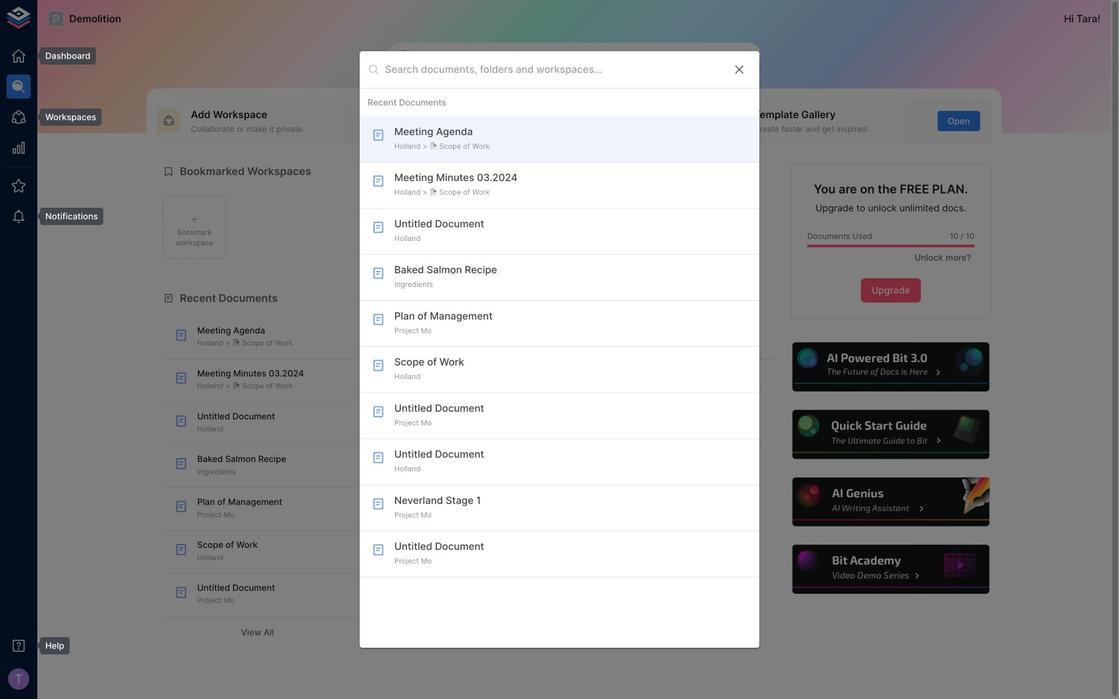 Task type: locate. For each thing, give the bounding box(es) containing it.
1 help image from the top
[[791, 341, 991, 394]]

help image
[[791, 341, 991, 394], [791, 408, 991, 461], [791, 476, 991, 529], [791, 543, 991, 596]]

2 help image from the top
[[791, 408, 991, 461]]

4 tooltip from the top
[[31, 637, 70, 655]]

tooltip
[[31, 47, 96, 65], [31, 109, 102, 126], [31, 208, 103, 225], [31, 637, 70, 655]]

dialog
[[360, 51, 759, 648]]

4 help image from the top
[[791, 543, 991, 596]]



Task type: describe. For each thing, give the bounding box(es) containing it.
3 tooltip from the top
[[31, 208, 103, 225]]

3 help image from the top
[[791, 476, 991, 529]]

Search documents, folders and workspaces... text field
[[385, 59, 722, 80]]

1 tooltip from the top
[[31, 47, 96, 65]]

2 tooltip from the top
[[31, 109, 102, 126]]



Task type: vqa. For each thing, say whether or not it's contained in the screenshot.
3rd help image from the top
yes



